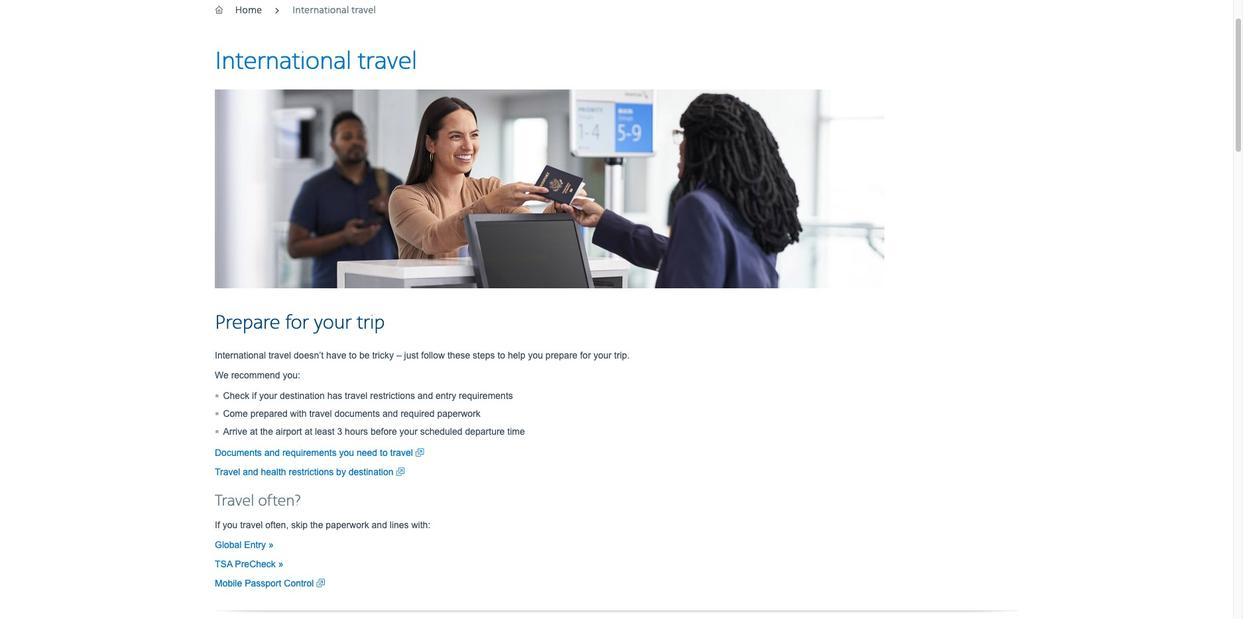 Task type: locate. For each thing, give the bounding box(es) containing it.
passport
[[245, 578, 281, 589]]

international travel
[[292, 4, 376, 16], [215, 46, 417, 77]]

you up by
[[339, 447, 354, 458]]

1 vertical spatial newpage image
[[316, 577, 325, 590]]

to right need
[[380, 447, 388, 458]]

destination down need
[[349, 467, 393, 477]]

if you travel often, skip the paperwork and lines with:
[[215, 520, 430, 530]]

time
[[507, 426, 525, 437]]

global entry
[[215, 539, 268, 550]]

often?
[[258, 492, 301, 511]]

1 vertical spatial you
[[339, 447, 354, 458]]

1 travel from the top
[[215, 467, 240, 477]]

1 horizontal spatial for
[[580, 350, 591, 360]]

has
[[327, 390, 342, 401]]

0 vertical spatial the
[[260, 426, 273, 437]]

arrive
[[223, 426, 247, 437]]

requirements
[[459, 390, 513, 401], [282, 447, 337, 458]]

0 vertical spatial for
[[285, 311, 309, 335]]

restrictions up required
[[370, 390, 415, 401]]

0 horizontal spatial you
[[223, 520, 238, 530]]

tsa
[[215, 559, 232, 569]]

travel often?
[[215, 492, 301, 511]]

you inside documents and requirements you need to travel link
[[339, 447, 354, 458]]

skip
[[291, 520, 308, 530]]

requirements up 'departure' on the left of page
[[459, 390, 513, 401]]

for up doesn't
[[285, 311, 309, 335]]

to left be
[[349, 350, 357, 360]]

at left least
[[305, 426, 312, 437]]

the right skip
[[310, 520, 323, 530]]

1 vertical spatial restrictions
[[289, 467, 334, 477]]

prepare for your trip
[[215, 311, 385, 335]]

travel
[[351, 4, 376, 16], [358, 46, 417, 77], [268, 350, 291, 360], [345, 390, 368, 401], [309, 408, 332, 419], [390, 447, 413, 458], [240, 520, 263, 530]]

to inside documents and requirements you need to travel link
[[380, 447, 388, 458]]

travel up if
[[215, 492, 254, 511]]

destination
[[280, 390, 325, 401], [349, 467, 393, 477]]

if
[[252, 390, 257, 401]]

paperwork right skip
[[326, 520, 369, 530]]

help
[[508, 350, 525, 360]]

your left trip.
[[593, 350, 612, 360]]

1 horizontal spatial the
[[310, 520, 323, 530]]

travel and health restrictions by destination
[[215, 467, 396, 477]]

your down required
[[399, 426, 418, 437]]

before
[[371, 426, 397, 437]]

paperwork down entry
[[437, 408, 480, 419]]

and
[[418, 390, 433, 401], [382, 408, 398, 419], [264, 447, 280, 458], [243, 467, 258, 477], [372, 520, 387, 530]]

at
[[250, 426, 258, 437], [305, 426, 312, 437]]

1 horizontal spatial at
[[305, 426, 312, 437]]

1 vertical spatial for
[[580, 350, 591, 360]]

1 vertical spatial destination
[[349, 467, 393, 477]]

2 vertical spatial international
[[215, 350, 266, 360]]

0 horizontal spatial paperwork
[[326, 520, 369, 530]]

0 vertical spatial travel
[[215, 467, 240, 477]]

0 horizontal spatial at
[[250, 426, 258, 437]]

the
[[260, 426, 273, 437], [310, 520, 323, 530]]

to left the help
[[498, 350, 505, 360]]

at right arrive
[[250, 426, 258, 437]]

tricky
[[372, 350, 394, 360]]

1 horizontal spatial restrictions
[[370, 390, 415, 401]]

0 horizontal spatial destination
[[280, 390, 325, 401]]

and left lines
[[372, 520, 387, 530]]

to
[[349, 350, 357, 360], [498, 350, 505, 360], [380, 447, 388, 458]]

control
[[284, 578, 314, 589]]

1 horizontal spatial to
[[380, 447, 388, 458]]

2 travel from the top
[[215, 492, 254, 511]]

newpage image
[[415, 446, 424, 459]]

1 horizontal spatial newpage image
[[396, 465, 405, 478]]

travel
[[215, 467, 240, 477], [215, 492, 254, 511]]

travel down documents
[[215, 467, 240, 477]]

newpage image down before
[[396, 465, 405, 478]]

1 vertical spatial the
[[310, 520, 323, 530]]

your up have
[[314, 311, 352, 335]]

0 vertical spatial newpage image
[[396, 465, 405, 478]]

mobile passport control
[[215, 578, 316, 589]]

if
[[215, 520, 220, 530]]

global
[[215, 539, 242, 550]]

1 vertical spatial travel
[[215, 492, 254, 511]]

international travel image
[[215, 89, 884, 288]]

newpage image for mobile passport control
[[316, 577, 325, 590]]

you right if
[[223, 520, 238, 530]]

1 vertical spatial requirements
[[282, 447, 337, 458]]

just
[[404, 350, 419, 360]]

2 horizontal spatial you
[[528, 350, 543, 360]]

tsa precheck
[[215, 559, 278, 569]]

follow
[[421, 350, 445, 360]]

newpage image
[[396, 465, 405, 478], [316, 577, 325, 590]]

for right prepare
[[580, 350, 591, 360]]

documents and requirements you need to travel link
[[215, 446, 424, 459]]

international
[[292, 4, 349, 16], [215, 46, 351, 77], [215, 350, 266, 360]]

0 vertical spatial destination
[[280, 390, 325, 401]]

requirements up travel and health restrictions by destination link
[[282, 447, 337, 458]]

you right the help
[[528, 350, 543, 360]]

entry
[[436, 390, 456, 401]]

0 vertical spatial requirements
[[459, 390, 513, 401]]

lines
[[390, 520, 409, 530]]

0 vertical spatial paperwork
[[437, 408, 480, 419]]

restrictions
[[370, 390, 415, 401], [289, 467, 334, 477]]

1 vertical spatial international travel
[[215, 46, 417, 77]]

your right if
[[259, 390, 277, 401]]

for
[[285, 311, 309, 335], [580, 350, 591, 360]]

destination up with
[[280, 390, 325, 401]]

tsa precheck link
[[215, 559, 283, 569]]

1 horizontal spatial you
[[339, 447, 354, 458]]

paperwork
[[437, 408, 480, 419], [326, 520, 369, 530]]

0 horizontal spatial newpage image
[[316, 577, 325, 590]]

you
[[528, 350, 543, 360], [339, 447, 354, 458], [223, 520, 238, 530]]

mobile
[[215, 578, 242, 589]]

the down the prepared
[[260, 426, 273, 437]]

your
[[314, 311, 352, 335], [593, 350, 612, 360], [259, 390, 277, 401], [399, 426, 418, 437]]

0 vertical spatial restrictions
[[370, 390, 415, 401]]

trip
[[357, 311, 385, 335]]

newpage image right control
[[316, 577, 325, 590]]

1 horizontal spatial requirements
[[459, 390, 513, 401]]

restrictions down documents and requirements you need to travel on the bottom of the page
[[289, 467, 334, 477]]



Task type: describe. For each thing, give the bounding box(es) containing it.
check
[[223, 390, 249, 401]]

0 vertical spatial international travel
[[292, 4, 376, 16]]

least
[[315, 426, 334, 437]]

international travel main content
[[215, 46, 1018, 619]]

precheck
[[235, 559, 276, 569]]

we recommend you:
[[215, 370, 300, 380]]

airport
[[276, 426, 302, 437]]

and down documents
[[243, 467, 258, 477]]

home
[[235, 4, 262, 16]]

prepared
[[250, 408, 288, 419]]

travel for travel and health restrictions by destination
[[215, 467, 240, 477]]

2 vertical spatial you
[[223, 520, 238, 530]]

newpage image for travel and health restrictions by destination
[[396, 465, 405, 478]]

you:
[[283, 370, 300, 380]]

and up health
[[264, 447, 280, 458]]

steps
[[473, 350, 495, 360]]

come
[[223, 408, 248, 419]]

with
[[290, 408, 307, 419]]

0 horizontal spatial the
[[260, 426, 273, 437]]

these
[[447, 350, 470, 360]]

required
[[401, 408, 435, 419]]

1 vertical spatial paperwork
[[326, 520, 369, 530]]

departure
[[465, 426, 505, 437]]

prepare
[[215, 311, 280, 335]]

1 vertical spatial international
[[215, 46, 351, 77]]

and up before
[[382, 408, 398, 419]]

0 horizontal spatial restrictions
[[289, 467, 334, 477]]

arrive at the airport at least 3 hours before your scheduled departure time
[[223, 426, 525, 437]]

international travel inside main content
[[215, 46, 417, 77]]

need
[[357, 447, 377, 458]]

entry
[[244, 539, 266, 550]]

and up required
[[418, 390, 433, 401]]

2 at from the left
[[305, 426, 312, 437]]

home link
[[235, 4, 262, 16]]

–
[[396, 350, 402, 360]]

mobile passport control link
[[215, 577, 325, 590]]

3
[[337, 426, 342, 437]]

often,
[[265, 520, 289, 530]]

health
[[261, 467, 286, 477]]

hours
[[345, 426, 368, 437]]

be
[[359, 350, 370, 360]]

documents and requirements you need to travel
[[215, 447, 415, 458]]

we
[[215, 370, 229, 380]]

doesn't
[[294, 350, 324, 360]]

scheduled
[[420, 426, 462, 437]]

travel for travel often?
[[215, 492, 254, 511]]

0 horizontal spatial requirements
[[282, 447, 337, 458]]

have
[[326, 350, 346, 360]]

0 horizontal spatial to
[[349, 350, 357, 360]]

0 vertical spatial you
[[528, 350, 543, 360]]

1 at from the left
[[250, 426, 258, 437]]

with:
[[411, 520, 430, 530]]

global entry link
[[215, 539, 274, 550]]

check if your destination has travel restrictions and entry requirements
[[223, 390, 513, 401]]

documents
[[215, 447, 262, 458]]

trip.
[[614, 350, 630, 360]]

recommend
[[231, 370, 280, 380]]

by
[[336, 467, 346, 477]]

0 horizontal spatial for
[[285, 311, 309, 335]]

travel and health restrictions by destination link
[[215, 465, 405, 478]]

international travel doesn't have to be tricky – just follow these steps to help you prepare for your trip.
[[215, 350, 630, 360]]

come prepared with travel documents and required paperwork
[[223, 408, 480, 419]]

documents
[[334, 408, 380, 419]]

1 horizontal spatial destination
[[349, 467, 393, 477]]

1 horizontal spatial paperwork
[[437, 408, 480, 419]]

prepare
[[545, 350, 577, 360]]

2 horizontal spatial to
[[498, 350, 505, 360]]

0 vertical spatial international
[[292, 4, 349, 16]]



Task type: vqa. For each thing, say whether or not it's contained in the screenshot.
the middle YOU
yes



